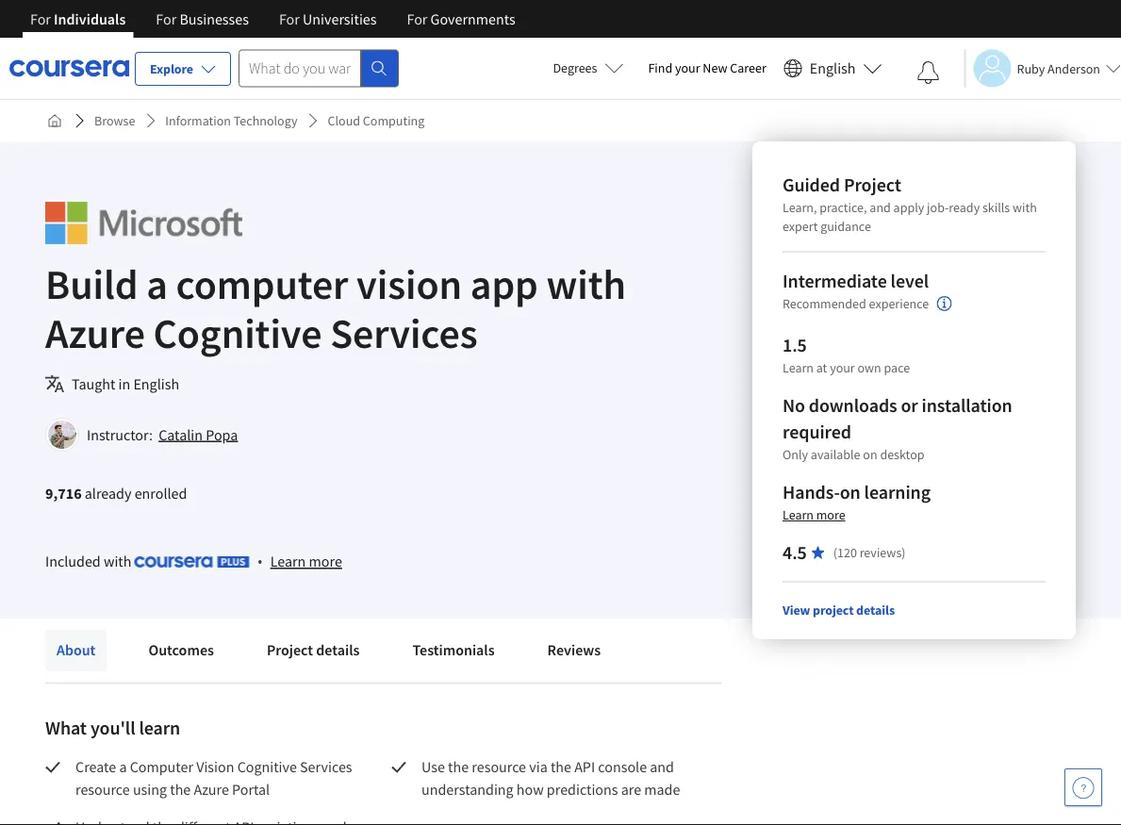 Task type: vqa. For each thing, say whether or not it's contained in the screenshot.
How you'll learn at the left
no



Task type: describe. For each thing, give the bounding box(es) containing it.
home image
[[47, 113, 62, 128]]

information about difficulty level pre-requisites. image
[[937, 296, 952, 311]]

for governments
[[407, 9, 515, 28]]

taught
[[72, 374, 115, 393]]

project inside guided project learn, practice, and apply job-ready skills with expert guidance
[[844, 173, 901, 197]]

on inside hands-on learning learn more
[[840, 480, 861, 504]]

view project details
[[783, 602, 895, 619]]

already
[[85, 484, 132, 503]]

and inside guided project learn, practice, and apply job-ready skills with expert guidance
[[870, 199, 891, 216]]

apply
[[894, 199, 924, 216]]

outcomes
[[148, 641, 214, 660]]

intermediate level
[[783, 269, 929, 293]]

explore
[[150, 60, 193, 77]]

required
[[783, 420, 851, 444]]

for for governments
[[407, 9, 428, 28]]

azure inside "build a computer vision app with azure cognitive services"
[[45, 306, 145, 359]]

degrees
[[553, 59, 597, 76]]

guidance
[[821, 218, 871, 235]]

expert
[[783, 218, 818, 235]]

in
[[118, 374, 130, 393]]

taught in english
[[72, 374, 179, 393]]

using
[[133, 780, 167, 799]]

resource inside create a computer vision cognitive services resource using the azure portal
[[75, 780, 130, 799]]

available
[[811, 446, 861, 463]]

build
[[45, 257, 138, 310]]

job-
[[927, 199, 949, 216]]

english inside button
[[810, 59, 856, 78]]

about
[[57, 641, 96, 660]]

catalin
[[159, 425, 203, 444]]

individuals
[[54, 9, 126, 28]]

vision
[[196, 758, 234, 777]]

api
[[574, 758, 595, 777]]

hands-on learning learn more
[[783, 480, 931, 523]]

(120
[[833, 544, 857, 561]]

project details
[[267, 641, 360, 660]]

what you'll learn
[[45, 716, 180, 739]]

instructor: catalin popa
[[87, 425, 238, 444]]

technology
[[234, 112, 298, 129]]

guided project learn, practice, and apply job-ready skills with expert guidance
[[783, 173, 1037, 235]]

and inside use the resource via the api console and understanding how predictions are made
[[650, 758, 674, 777]]

build a computer vision app with azure cognitive services
[[45, 257, 626, 359]]

testimonials
[[412, 641, 495, 660]]

level
[[891, 269, 929, 293]]

hands-
[[783, 480, 840, 504]]

cognitive inside "build a computer vision app with azure cognitive services"
[[153, 306, 322, 359]]

recommended experience
[[783, 296, 929, 312]]

9,716 already enrolled
[[45, 484, 187, 503]]

catalin popa image
[[48, 421, 76, 449]]

included with
[[45, 552, 135, 571]]

learn for 1.5
[[783, 359, 814, 376]]

a for using
[[119, 758, 127, 777]]

browse
[[94, 112, 135, 129]]

computing
[[363, 112, 425, 129]]

app
[[470, 257, 538, 310]]

project
[[813, 602, 854, 619]]

downloads
[[809, 394, 897, 417]]

or
[[901, 394, 918, 417]]

2 vertical spatial with
[[104, 552, 132, 571]]

learn inside hands-on learning learn more
[[783, 506, 814, 523]]

own
[[858, 359, 881, 376]]

learn more link for learn
[[270, 550, 342, 573]]

for for businesses
[[156, 9, 177, 28]]

the inside create a computer vision cognitive services resource using the azure portal
[[170, 780, 191, 799]]

more inside • learn more
[[309, 552, 342, 571]]

for universities
[[279, 9, 377, 28]]

computer
[[130, 758, 193, 777]]

how
[[517, 780, 544, 799]]

learn for •
[[270, 552, 306, 571]]

understanding
[[422, 780, 514, 799]]

only
[[783, 446, 808, 463]]

businesses
[[180, 9, 249, 28]]

practice,
[[820, 199, 867, 216]]

no
[[783, 394, 805, 417]]

(120 reviews)
[[833, 544, 906, 561]]

create a computer vision cognitive services resource using the azure portal
[[75, 758, 355, 799]]

for businesses
[[156, 9, 249, 28]]

services inside "build a computer vision app with azure cognitive services"
[[330, 306, 478, 359]]

project details link
[[255, 629, 371, 671]]

universities
[[303, 9, 377, 28]]

anderson
[[1048, 60, 1100, 77]]

on inside no downloads or installation required only available on desktop
[[863, 446, 878, 463]]

find your new career
[[648, 59, 766, 76]]

coursera plus image
[[135, 556, 250, 568]]

catalin popa link
[[159, 425, 238, 444]]

cloud
[[328, 112, 360, 129]]

view project details link
[[783, 602, 895, 619]]



Task type: locate. For each thing, give the bounding box(es) containing it.
about link
[[45, 629, 107, 671]]

a right create
[[119, 758, 127, 777]]

and left apply
[[870, 199, 891, 216]]

show notifications image
[[917, 61, 940, 84]]

•
[[257, 551, 263, 571]]

learn
[[783, 359, 814, 376], [783, 506, 814, 523], [270, 552, 306, 571]]

governments
[[431, 9, 515, 28]]

1 horizontal spatial with
[[546, 257, 626, 310]]

0 horizontal spatial and
[[650, 758, 674, 777]]

on left the "desktop"
[[863, 446, 878, 463]]

a down microsoft image
[[146, 257, 168, 310]]

ready
[[949, 199, 980, 216]]

guided
[[783, 173, 840, 197]]

learn down 1.5
[[783, 359, 814, 376]]

cloud computing
[[328, 112, 425, 129]]

testimonials link
[[401, 629, 506, 671]]

learning
[[864, 480, 931, 504]]

ruby anderson button
[[964, 50, 1121, 87]]

enrolled
[[135, 484, 187, 503]]

a inside create a computer vision cognitive services resource using the azure portal
[[119, 758, 127, 777]]

included
[[45, 552, 101, 571]]

1 vertical spatial with
[[546, 257, 626, 310]]

0 vertical spatial services
[[330, 306, 478, 359]]

microsoft image
[[45, 202, 242, 244]]

learn more link down hands-
[[783, 506, 845, 523]]

popa
[[206, 425, 238, 444]]

desktop
[[880, 446, 925, 463]]

for for universities
[[279, 9, 300, 28]]

1 vertical spatial and
[[650, 758, 674, 777]]

find your new career link
[[639, 57, 776, 80]]

1 horizontal spatial learn more link
[[783, 506, 845, 523]]

1 vertical spatial learn
[[783, 506, 814, 523]]

1 vertical spatial details
[[316, 641, 360, 660]]

pace
[[884, 359, 910, 376]]

use the resource via the api console and understanding how predictions are made
[[422, 758, 680, 799]]

with right included
[[104, 552, 132, 571]]

0 vertical spatial more
[[816, 506, 845, 523]]

resource down create
[[75, 780, 130, 799]]

0 vertical spatial project
[[844, 173, 901, 197]]

project up practice, on the top right of the page
[[844, 173, 901, 197]]

at
[[816, 359, 827, 376]]

english button
[[776, 38, 890, 99]]

0 vertical spatial cognitive
[[153, 306, 322, 359]]

view
[[783, 602, 810, 619]]

0 vertical spatial details
[[856, 602, 895, 619]]

2 for from the left
[[156, 9, 177, 28]]

english right in
[[133, 374, 179, 393]]

outcomes link
[[137, 629, 225, 671]]

with inside "build a computer vision app with azure cognitive services"
[[546, 257, 626, 310]]

0 vertical spatial resource
[[472, 758, 526, 777]]

more
[[816, 506, 845, 523], [309, 552, 342, 571]]

9,716
[[45, 484, 82, 503]]

portal
[[232, 780, 270, 799]]

0 horizontal spatial with
[[104, 552, 132, 571]]

1 horizontal spatial resource
[[472, 758, 526, 777]]

a for cognitive
[[146, 257, 168, 310]]

help center image
[[1072, 776, 1095, 799]]

1 vertical spatial english
[[133, 374, 179, 393]]

new
[[703, 59, 727, 76]]

resource up how
[[472, 758, 526, 777]]

2 horizontal spatial with
[[1013, 199, 1037, 216]]

english right the career
[[810, 59, 856, 78]]

a
[[146, 257, 168, 310], [119, 758, 127, 777]]

1 vertical spatial resource
[[75, 780, 130, 799]]

computer
[[176, 257, 348, 310]]

resource
[[472, 758, 526, 777], [75, 780, 130, 799]]

1 horizontal spatial english
[[810, 59, 856, 78]]

0 vertical spatial with
[[1013, 199, 1037, 216]]

1 horizontal spatial details
[[856, 602, 895, 619]]

0 horizontal spatial learn more link
[[270, 550, 342, 573]]

skills
[[983, 199, 1010, 216]]

coursera image
[[9, 53, 129, 83]]

with right skills at right top
[[1013, 199, 1037, 216]]

1 horizontal spatial more
[[816, 506, 845, 523]]

for left individuals
[[30, 9, 51, 28]]

the up "understanding"
[[448, 758, 469, 777]]

1 horizontal spatial azure
[[194, 780, 229, 799]]

for left universities in the left top of the page
[[279, 9, 300, 28]]

you'll
[[90, 716, 135, 739]]

with
[[1013, 199, 1037, 216], [546, 257, 626, 310], [104, 552, 132, 571]]

0 horizontal spatial a
[[119, 758, 127, 777]]

more inside hands-on learning learn more
[[816, 506, 845, 523]]

project down • learn more
[[267, 641, 313, 660]]

1.5 learn at your own pace
[[783, 333, 910, 376]]

1 vertical spatial project
[[267, 641, 313, 660]]

reviews
[[547, 641, 601, 660]]

1 vertical spatial more
[[309, 552, 342, 571]]

vision
[[357, 257, 462, 310]]

0 horizontal spatial english
[[133, 374, 179, 393]]

0 vertical spatial your
[[675, 59, 700, 76]]

learn
[[139, 716, 180, 739]]

predictions
[[547, 780, 618, 799]]

a inside "build a computer vision app with azure cognitive services"
[[146, 257, 168, 310]]

0 horizontal spatial details
[[316, 641, 360, 660]]

1 horizontal spatial a
[[146, 257, 168, 310]]

services inside create a computer vision cognitive services resource using the azure portal
[[300, 758, 352, 777]]

learn right the •
[[270, 552, 306, 571]]

for left governments
[[407, 9, 428, 28]]

learn,
[[783, 199, 817, 216]]

0 horizontal spatial resource
[[75, 780, 130, 799]]

0 horizontal spatial your
[[675, 59, 700, 76]]

1 vertical spatial a
[[119, 758, 127, 777]]

your inside 1.5 learn at your own pace
[[830, 359, 855, 376]]

your right find
[[675, 59, 700, 76]]

4 for from the left
[[407, 9, 428, 28]]

for individuals
[[30, 9, 126, 28]]

the
[[448, 758, 469, 777], [551, 758, 571, 777], [170, 780, 191, 799]]

intermediate
[[783, 269, 887, 293]]

0 vertical spatial on
[[863, 446, 878, 463]]

1 for from the left
[[30, 9, 51, 28]]

experience
[[869, 296, 929, 312]]

more down hands-
[[816, 506, 845, 523]]

services
[[330, 306, 478, 359], [300, 758, 352, 777]]

installation
[[922, 394, 1012, 417]]

cognitive inside create a computer vision cognitive services resource using the azure portal
[[237, 758, 297, 777]]

information technology link
[[158, 104, 305, 138]]

on down the available
[[840, 480, 861, 504]]

1 vertical spatial your
[[830, 359, 855, 376]]

reviews link
[[536, 629, 612, 671]]

0 horizontal spatial more
[[309, 552, 342, 571]]

0 vertical spatial and
[[870, 199, 891, 216]]

english
[[810, 59, 856, 78], [133, 374, 179, 393]]

0 vertical spatial english
[[810, 59, 856, 78]]

0 vertical spatial learn
[[783, 359, 814, 376]]

azure up taught
[[45, 306, 145, 359]]

the down computer
[[170, 780, 191, 799]]

instructor:
[[87, 425, 153, 444]]

1 horizontal spatial and
[[870, 199, 891, 216]]

azure inside create a computer vision cognitive services resource using the azure portal
[[194, 780, 229, 799]]

career
[[730, 59, 766, 76]]

1 vertical spatial cognitive
[[237, 758, 297, 777]]

0 horizontal spatial the
[[170, 780, 191, 799]]

What do you want to learn? text field
[[239, 50, 361, 87]]

use
[[422, 758, 445, 777]]

0 horizontal spatial project
[[267, 641, 313, 660]]

4.5
[[783, 541, 807, 564]]

more right the •
[[309, 552, 342, 571]]

2 horizontal spatial the
[[551, 758, 571, 777]]

learn inside 1.5 learn at your own pace
[[783, 359, 814, 376]]

made
[[644, 780, 680, 799]]

information
[[165, 112, 231, 129]]

degrees button
[[538, 47, 639, 89]]

with right app
[[546, 257, 626, 310]]

None search field
[[239, 50, 399, 87]]

0 horizontal spatial on
[[840, 480, 861, 504]]

2 vertical spatial learn
[[270, 552, 306, 571]]

1 vertical spatial learn more link
[[270, 550, 342, 573]]

resource inside use the resource via the api console and understanding how predictions are made
[[472, 758, 526, 777]]

for left businesses
[[156, 9, 177, 28]]

1 horizontal spatial project
[[844, 173, 901, 197]]

console
[[598, 758, 647, 777]]

learn more link
[[783, 506, 845, 523], [270, 550, 342, 573]]

ruby anderson
[[1017, 60, 1100, 77]]

banner navigation
[[15, 0, 531, 38]]

1 horizontal spatial the
[[448, 758, 469, 777]]

1 vertical spatial azure
[[194, 780, 229, 799]]

for for individuals
[[30, 9, 51, 28]]

1 horizontal spatial on
[[863, 446, 878, 463]]

0 vertical spatial azure
[[45, 306, 145, 359]]

0 horizontal spatial azure
[[45, 306, 145, 359]]

azure down vision
[[194, 780, 229, 799]]

are
[[621, 780, 641, 799]]

with inside guided project learn, practice, and apply job-ready skills with expert guidance
[[1013, 199, 1037, 216]]

and
[[870, 199, 891, 216], [650, 758, 674, 777]]

and up "made"
[[650, 758, 674, 777]]

cloud computing link
[[320, 104, 432, 138]]

azure
[[45, 306, 145, 359], [194, 780, 229, 799]]

your right at
[[830, 359, 855, 376]]

no downloads or installation required only available on desktop
[[783, 394, 1012, 463]]

1 vertical spatial on
[[840, 480, 861, 504]]

ruby
[[1017, 60, 1045, 77]]

what
[[45, 716, 87, 739]]

1.5
[[783, 333, 807, 357]]

learn inside • learn more
[[270, 552, 306, 571]]

3 for from the left
[[279, 9, 300, 28]]

0 vertical spatial learn more link
[[783, 506, 845, 523]]

explore button
[[135, 52, 231, 86]]

information technology
[[165, 112, 298, 129]]

find
[[648, 59, 673, 76]]

1 vertical spatial services
[[300, 758, 352, 777]]

reviews)
[[860, 544, 906, 561]]

the right via
[[551, 758, 571, 777]]

learn more link for on
[[783, 506, 845, 523]]

1 horizontal spatial your
[[830, 359, 855, 376]]

0 vertical spatial a
[[146, 257, 168, 310]]

learn more link right the •
[[270, 550, 342, 573]]

learn down hands-
[[783, 506, 814, 523]]



